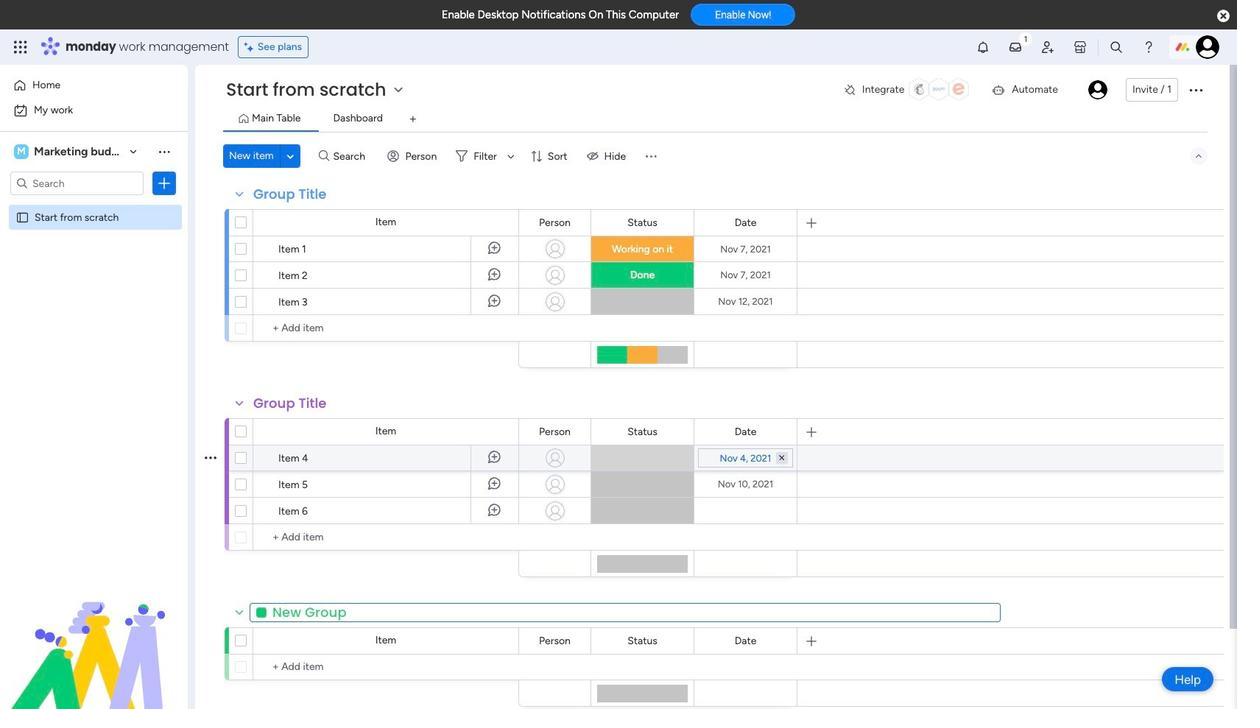 Task type: vqa. For each thing, say whether or not it's contained in the screenshot.
Kendall Parks 'icon' to the right
yes



Task type: locate. For each thing, give the bounding box(es) containing it.
invite members image
[[1040, 40, 1055, 54]]

Search in workspace field
[[31, 175, 123, 192]]

list box
[[0, 201, 188, 428]]

1 vertical spatial option
[[9, 99, 179, 122]]

1 horizontal spatial options image
[[205, 439, 216, 476]]

select product image
[[13, 40, 28, 54]]

2 vertical spatial option
[[0, 204, 188, 207]]

workspace image
[[14, 144, 29, 160]]

notifications image
[[976, 40, 990, 54]]

1 image
[[1019, 30, 1032, 47]]

workspace options image
[[157, 144, 172, 159]]

None field
[[250, 185, 330, 204], [535, 215, 574, 231], [624, 215, 661, 231], [731, 215, 760, 231], [250, 394, 330, 413], [535, 424, 574, 440], [624, 424, 661, 440], [731, 424, 760, 440], [250, 603, 1000, 622], [535, 633, 574, 649], [624, 633, 661, 649], [731, 633, 760, 649], [250, 185, 330, 204], [535, 215, 574, 231], [624, 215, 661, 231], [731, 215, 760, 231], [250, 394, 330, 413], [535, 424, 574, 440], [624, 424, 661, 440], [731, 424, 760, 440], [250, 603, 1000, 622], [535, 633, 574, 649], [624, 633, 661, 649], [731, 633, 760, 649]]

1 vertical spatial + add item text field
[[261, 658, 512, 676]]

+ Add item text field
[[261, 320, 512, 337], [261, 658, 512, 676]]

0 vertical spatial + add item text field
[[261, 320, 512, 337]]

help image
[[1141, 40, 1156, 54]]

tab
[[401, 108, 425, 131]]

menu image
[[644, 149, 658, 163]]

option
[[9, 74, 179, 97], [9, 99, 179, 122], [0, 204, 188, 207]]

dapulse close image
[[1217, 9, 1230, 24]]

public board image
[[15, 210, 29, 224]]

kendall parks image
[[1196, 35, 1219, 59]]

0 vertical spatial option
[[9, 74, 179, 97]]

see plans image
[[244, 39, 258, 55]]

options image
[[1187, 81, 1205, 99], [157, 176, 172, 191], [205, 439, 216, 476]]

tab list
[[223, 108, 1208, 132]]

kendall parks image
[[1088, 80, 1107, 99]]

collapse image
[[1193, 150, 1205, 162]]

lottie animation image
[[0, 560, 188, 709]]

0 horizontal spatial options image
[[157, 176, 172, 191]]

0 vertical spatial options image
[[1187, 81, 1205, 99]]



Task type: describe. For each thing, give the bounding box(es) containing it.
search everything image
[[1109, 40, 1124, 54]]

Search field
[[329, 146, 374, 166]]

+ Add item text field
[[261, 529, 512, 546]]

2 horizontal spatial options image
[[1187, 81, 1205, 99]]

angle down image
[[287, 151, 294, 162]]

1 + add item text field from the top
[[261, 320, 512, 337]]

monday marketplace image
[[1073, 40, 1088, 54]]

1 vertical spatial options image
[[157, 176, 172, 191]]

lottie animation element
[[0, 560, 188, 709]]

v2 search image
[[319, 148, 329, 164]]

add view image
[[410, 114, 416, 125]]

arrow down image
[[502, 147, 520, 165]]

workspace selection element
[[14, 143, 130, 161]]

2 + add item text field from the top
[[261, 658, 512, 676]]

update feed image
[[1008, 40, 1023, 54]]

2 vertical spatial options image
[[205, 439, 216, 476]]



